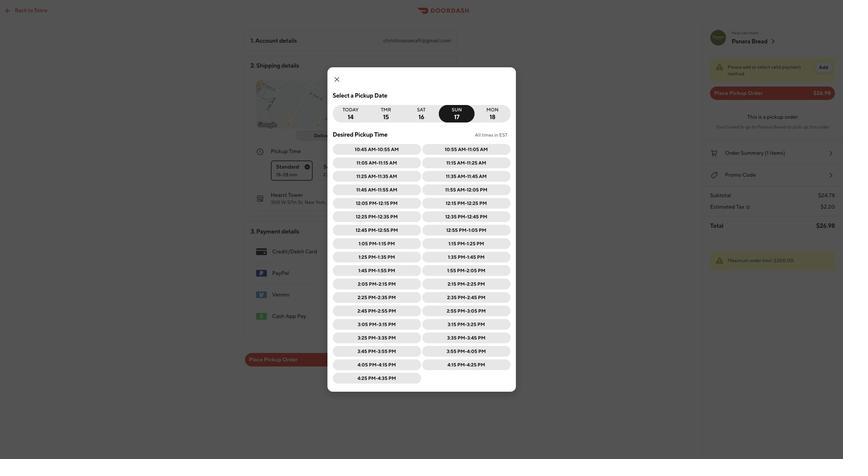 Task type: vqa. For each thing, say whether or not it's contained in the screenshot.
Panera to the left
yes



Task type: describe. For each thing, give the bounding box(es) containing it.
today 14
[[343, 107, 359, 121]]

estimated
[[710, 204, 735, 210]]

2:55 PM-3:05 PM radio
[[422, 306, 510, 316]]

show menu image
[[256, 246, 267, 257]]

pm for 1:35 pm-1:45 pm
[[477, 254, 485, 260]]

3. payment details
[[251, 228, 299, 235]]

am- for 11:25
[[457, 160, 467, 166]]

11:25 am-11:35 am
[[356, 174, 397, 179]]

tmr
[[381, 107, 391, 112]]

12:35 inside 'option'
[[378, 214, 389, 219]]

1:45 pm-1:55 pm
[[358, 268, 395, 273]]

18–28 min inside option group
[[276, 172, 297, 177]]

order inside button
[[725, 150, 740, 156]]

4:15 inside 'radio'
[[448, 362, 456, 368]]

back to store
[[15, 7, 47, 13]]

choose
[[323, 172, 340, 177]]

3:55 inside 3:45 pm-3:55 pm option
[[378, 349, 388, 354]]

Delivery radio
[[295, 130, 355, 141]]

card
[[305, 248, 317, 255]]

your cart from
[[732, 30, 758, 35]]

pm- for 2:15
[[369, 281, 379, 287]]

1. account
[[251, 37, 278, 44]]

or
[[752, 64, 756, 70]]

pm for 12:45 pm-12:55 pm
[[390, 228, 398, 233]]

2:05 inside option
[[467, 268, 477, 273]]

promo code
[[725, 172, 756, 178]]

credit/debit
[[272, 248, 304, 255]]

11:15 inside option
[[379, 160, 388, 166]]

mon 18
[[486, 107, 499, 121]]

2:05 pm-2:15 pm
[[358, 281, 396, 287]]

please add or select valid payment method
[[728, 64, 801, 76]]

1:25 inside 1:25 pm-1:35 pm option
[[359, 254, 367, 260]]

1 vertical spatial $26.98
[[816, 222, 835, 229]]

1:55 inside 1:45 pm-1:55 pm option
[[378, 268, 387, 273]]

1 1:35 from the left
[[378, 254, 387, 260]]

pm for 3:15 pm-3:25 pm
[[477, 322, 485, 327]]

0 horizontal spatial place
[[249, 356, 263, 363]]

1. account details
[[251, 37, 297, 44]]

0 vertical spatial place pickup order
[[714, 90, 763, 96]]

panera bread link
[[732, 37, 777, 45]]

standard
[[276, 164, 299, 170]]

1 vertical spatial 1:45
[[358, 268, 367, 273]]

desired
[[333, 131, 353, 138]]

pick
[[793, 124, 802, 130]]

1:05 pm-1:15 pm
[[359, 241, 395, 246]]

3:35 PM-3:45 PM radio
[[422, 333, 510, 343]]

4:05 PM-4:15 PM radio
[[333, 359, 421, 370]]

1:15 PM-1:25 PM radio
[[422, 238, 510, 249]]

12:15 inside option
[[379, 201, 389, 206]]

time
[[344, 172, 354, 177]]

2 horizontal spatial a
[[763, 114, 766, 120]]

12:35 pm-12:45 pm
[[445, 214, 487, 219]]

11:55 inside option
[[445, 187, 456, 193]]

a for pickup
[[351, 92, 354, 99]]

12:55 inside option
[[378, 228, 389, 233]]

2:45 PM-2:55 PM radio
[[333, 306, 421, 316]]

maximum order limit: $300.00
[[728, 258, 794, 263]]

order summary (1 items) button
[[710, 148, 835, 159]]

12:35 inside "radio"
[[445, 214, 457, 219]]

is
[[758, 114, 762, 120]]

$2.20
[[821, 204, 835, 210]]

add new payment method image for app
[[438, 312, 446, 320]]

11:05 inside 10:55 am-11:05 am option
[[468, 147, 479, 152]]

2 2:15 from the left
[[448, 281, 456, 287]]

am- for 10:55
[[368, 147, 378, 152]]

0 vertical spatial panera
[[732, 38, 751, 45]]

pickup
[[767, 114, 784, 120]]

4:05 inside 3:55 pm-4:05 pm option
[[467, 349, 477, 354]]

2 1:35 from the left
[[448, 254, 457, 260]]

3:05 inside option
[[467, 308, 477, 314]]

10:45 AM-10:55 AM radio
[[333, 144, 421, 155]]

code
[[742, 172, 756, 178]]

back
[[15, 7, 27, 13]]

am for 10:55 am-11:05 am
[[480, 147, 488, 152]]

am- for 12:05
[[457, 187, 467, 193]]

4:35
[[378, 376, 388, 381]]

pm- for 2:45
[[458, 295, 467, 300]]

your
[[732, 30, 740, 35]]

11:05 inside 11:05 am-11:15 am option
[[357, 160, 368, 166]]

schedule for later option group
[[333, 144, 510, 386]]

3:25 PM-3:35 PM radio
[[333, 333, 421, 343]]

12:35 PM-12:45 PM radio
[[422, 211, 510, 222]]

0 vertical spatial min
[[437, 148, 446, 154]]

3:25 pm-3:35 pm
[[358, 335, 396, 341]]

1 horizontal spatial 12:05
[[467, 187, 479, 193]]

18
[[490, 113, 495, 121]]

2:35 PM-2:45 PM radio
[[422, 292, 510, 303]]

12:55 PM-1:05 PM radio
[[422, 225, 510, 236]]

4:05 inside 4:05 pm-4:15 pm radio
[[358, 362, 368, 368]]

sun 17
[[452, 107, 462, 121]]

0 vertical spatial 18–28
[[422, 148, 436, 154]]

2:25 PM-2:35 PM radio
[[333, 292, 421, 303]]

pm- for 2:55
[[368, 308, 378, 314]]

hearst
[[271, 192, 287, 198]]

pm for 2:45 pm-2:55 pm
[[389, 308, 396, 314]]

0 vertical spatial time
[[374, 131, 388, 138]]

usa
[[350, 200, 360, 205]]

2 horizontal spatial order
[[748, 90, 763, 96]]

pm for 11:55 am-12:05 pm
[[480, 187, 487, 193]]

3. payment
[[251, 228, 280, 235]]

12:55 pm-1:05 pm
[[446, 228, 486, 233]]

4:15 pm-4:25 pm
[[448, 362, 485, 368]]

2:55 pm-3:05 pm
[[447, 308, 486, 314]]

date
[[374, 92, 387, 99]]

this
[[809, 124, 817, 130]]

sun
[[452, 107, 462, 112]]

details for 2. shipping details
[[281, 62, 299, 69]]

pay
[[297, 313, 306, 319]]

2:35 inside radio
[[447, 295, 457, 300]]

pm for 4:05 pm-4:15 pm
[[388, 362, 396, 368]]

11:15 am-11:25 am
[[446, 160, 486, 166]]

pm for 2:05 pm-2:15 pm
[[388, 281, 396, 287]]

1 1:15 from the left
[[379, 241, 386, 246]]

1 horizontal spatial panera
[[758, 124, 773, 130]]

am for 11:25 am-11:35 am
[[389, 174, 397, 179]]

3:35 inside radio
[[378, 335, 387, 341]]

1 vertical spatial 1:05
[[359, 241, 368, 246]]

ny
[[327, 200, 334, 205]]

11:25 AM-11:35 AM radio
[[333, 171, 421, 182]]

est
[[499, 132, 508, 138]]

1 horizontal spatial 1:45
[[467, 254, 476, 260]]

2:15 pm-2:25 pm
[[448, 281, 485, 287]]

12:55 inside radio
[[446, 228, 458, 233]]

all times in est
[[475, 132, 508, 138]]

cart
[[741, 30, 749, 35]]

0 horizontal spatial time
[[289, 148, 301, 154]]

select
[[757, 64, 770, 70]]

1:55 pm-2:05 pm
[[447, 268, 485, 273]]

11:55 inside radio
[[378, 187, 389, 193]]

0 vertical spatial order
[[785, 114, 798, 120]]

valid
[[771, 64, 781, 70]]

pm- for 4:15
[[369, 362, 379, 368]]

11:45 am-11:55 am
[[356, 187, 397, 193]]

pm- for 3:45
[[458, 335, 467, 341]]

0 vertical spatial 1:05
[[469, 228, 478, 233]]

1:35 PM-1:45 PM radio
[[422, 252, 510, 263]]

2 vertical spatial $26.98
[[435, 356, 453, 363]]

1 vertical spatial place pickup order
[[249, 356, 298, 363]]

min inside option group
[[289, 172, 297, 177]]

pm for 1:55 pm-2:05 pm
[[478, 268, 485, 273]]

all
[[475, 132, 481, 138]]

cash app pay
[[272, 313, 306, 319]]

pm for 2:55 pm-3:05 pm
[[478, 308, 486, 314]]

pm- for 12:45
[[458, 214, 467, 219]]

2 1:15 from the left
[[448, 241, 456, 246]]

4:25 pm-4:35 pm
[[358, 376, 396, 381]]

1:25 inside 1:15 pm-1:25 pm radio
[[467, 241, 476, 246]]

pm- for 1:15
[[369, 241, 379, 246]]

0 horizontal spatial 3:45
[[358, 349, 367, 354]]

pm- for 2:35
[[368, 295, 378, 300]]

maximum order limit: $300.00 status
[[710, 251, 835, 270]]

you'll
[[716, 124, 728, 130]]

4:25 inside '4:25 pm-4:35 pm' "option"
[[358, 376, 367, 381]]

total
[[710, 222, 724, 229]]

17
[[454, 113, 459, 121]]

1 2:15 from the left
[[379, 281, 387, 287]]

method
[[728, 71, 745, 76]]

need
[[729, 124, 740, 130]]

summary
[[741, 150, 764, 156]]

4:25 PM-4:35 PM radio
[[333, 373, 421, 384]]

11:35 am-11:45 am
[[446, 174, 487, 179]]

in
[[494, 132, 498, 138]]

panera bread
[[732, 38, 768, 45]]

1:55 inside 1:55 pm-2:05 pm option
[[447, 268, 456, 273]]

from
[[750, 30, 758, 35]]

11:45 inside radio
[[356, 187, 367, 193]]

am for 11:35 am-11:45 am
[[479, 174, 487, 179]]

2:25 inside radio
[[467, 281, 477, 287]]

to left pick
[[787, 124, 792, 130]]

to right go
[[752, 124, 757, 130]]

tax
[[736, 204, 745, 210]]

payment
[[782, 64, 801, 70]]

paypal
[[272, 270, 289, 276]]

11:55 am-12:05 pm
[[445, 187, 487, 193]]

venmo
[[272, 291, 290, 298]]

300
[[271, 200, 280, 205]]

(1
[[765, 150, 769, 156]]

to left go
[[740, 124, 745, 130]]

1:15 pm-1:25 pm
[[448, 241, 484, 246]]

pm for 12:25 pm-12:35 pm
[[390, 214, 398, 219]]

close image
[[333, 75, 341, 83]]

2:35 inside option
[[378, 295, 387, 300]]

$300.00
[[774, 258, 794, 263]]

pm- for 3:15
[[369, 322, 379, 327]]

for
[[348, 164, 355, 170]]

pm for 1:25 pm-1:35 pm
[[387, 254, 395, 260]]

12:05 pm-12:15 pm
[[356, 201, 398, 206]]

11:45 AM-11:55 AM radio
[[333, 184, 421, 195]]

1:05 PM-1:15 PM radio
[[333, 238, 421, 249]]

2:55 inside option
[[378, 308, 388, 314]]

3:05 inside radio
[[358, 322, 368, 327]]

3:15 inside option
[[448, 322, 456, 327]]

am for 11:05 am-11:15 am
[[389, 160, 397, 166]]



Task type: locate. For each thing, give the bounding box(es) containing it.
pm for 12:15 pm-12:25 pm
[[479, 201, 487, 206]]

3:25 inside option
[[467, 322, 476, 327]]

pm for 12:35 pm-12:45 pm
[[480, 214, 487, 219]]

0 horizontal spatial 11:35
[[378, 174, 388, 179]]

am- inside 11:05 am-11:15 am option
[[369, 160, 379, 166]]

1 horizontal spatial 1:05
[[469, 228, 478, 233]]

2 add new payment method image from the top
[[438, 269, 446, 277]]

3:15 pm-3:25 pm
[[448, 322, 485, 327]]

bread down from
[[752, 38, 768, 45]]

12:15 pm-12:25 pm
[[446, 201, 487, 206]]

order
[[748, 90, 763, 96], [725, 150, 740, 156], [282, 356, 298, 363]]

None radio
[[404, 105, 443, 123], [439, 105, 475, 123], [271, 161, 313, 181], [404, 105, 443, 123], [439, 105, 475, 123], [271, 161, 313, 181]]

pm- down 12:35 pm-12:45 pm
[[459, 228, 469, 233]]

3:25 inside radio
[[358, 335, 367, 341]]

0 horizontal spatial 2:15
[[379, 281, 387, 287]]

tower
[[288, 192, 303, 198]]

pm for 2:35 pm-2:45 pm
[[478, 295, 486, 300]]

2:05 inside radio
[[358, 281, 368, 287]]

pm inside 'radio'
[[478, 362, 485, 368]]

this is a pickup order
[[747, 114, 798, 120]]

1 3:15 from the left
[[379, 322, 387, 327]]

1 vertical spatial order
[[725, 150, 740, 156]]

1 horizontal spatial 3:05
[[467, 308, 477, 314]]

2 10:55 from the left
[[445, 147, 457, 152]]

promo
[[725, 172, 741, 178]]

1 horizontal spatial 11:15
[[446, 160, 456, 166]]

1 3:35 from the left
[[378, 335, 387, 341]]

3:55 down 3:35 pm-3:45 pm
[[447, 349, 456, 354]]

1 horizontal spatial order
[[785, 114, 798, 120]]

1 vertical spatial 12:25
[[356, 214, 367, 219]]

1 horizontal spatial 4:05
[[467, 349, 477, 354]]

2:35 pm-2:45 pm
[[447, 295, 486, 300]]

3:55 PM-4:05 PM radio
[[422, 346, 510, 357]]

pm- for 3:35
[[368, 335, 378, 341]]

pm down 1:35 pm-1:45 pm option
[[478, 268, 485, 273]]

pm down "11:35 am-11:45 am" option
[[480, 187, 487, 193]]

1 horizontal spatial 1:35
[[448, 254, 457, 260]]

11:55 down 11:25 am-11:35 am option
[[378, 187, 389, 193]]

11:15 AM-11:25 AM radio
[[422, 158, 510, 168]]

12:25 up 12:35 pm-12:45 pm "radio"
[[467, 201, 478, 206]]

pm for 1:45 pm-1:55 pm
[[388, 268, 395, 273]]

11:25 down later at the top left
[[356, 174, 367, 179]]

2 12:15 from the left
[[446, 201, 456, 206]]

1 11:55 from the left
[[378, 187, 389, 193]]

3:25
[[467, 322, 476, 327], [358, 335, 367, 341]]

3:55 up 4:05 pm-4:15 pm radio
[[378, 349, 388, 354]]

1 horizontal spatial 12:55
[[446, 228, 458, 233]]

add
[[743, 64, 751, 70]]

pm up 12:25 pm-12:35 pm 'option'
[[390, 201, 398, 206]]

1 horizontal spatial 2:25
[[467, 281, 477, 287]]

min down 'standard'
[[289, 172, 297, 177]]

4:05
[[467, 349, 477, 354], [358, 362, 368, 368]]

time up 10:45 am-10:55 am option
[[374, 131, 388, 138]]

18–28 min
[[422, 148, 446, 154], [276, 172, 297, 177]]

0 horizontal spatial a
[[341, 172, 343, 177]]

1:55 up "2:15 pm-2:25 pm"
[[447, 268, 456, 273]]

add new payment method image left 1:35 pm-1:45 pm
[[438, 248, 446, 256]]

1:35 up 1:45 pm-1:55 pm option
[[378, 254, 387, 260]]

am inside 11:05 am-11:15 am option
[[389, 160, 397, 166]]

you'll need to go to panera bread to pick up this order
[[716, 124, 829, 130]]

up
[[803, 124, 808, 130]]

1 12:35 from the left
[[378, 214, 389, 219]]

am down 'pickup' radio
[[391, 147, 399, 152]]

0 horizontal spatial 12:25
[[356, 214, 367, 219]]

pickup time
[[271, 148, 301, 154]]

0 vertical spatial add new payment method image
[[438, 248, 446, 256]]

1:45 up 2:05 pm-2:15 pm
[[358, 268, 367, 273]]

12:05 right 10019,
[[356, 201, 368, 206]]

3 add new payment method image from the top
[[438, 312, 446, 320]]

2 12:55 from the left
[[446, 228, 458, 233]]

12:15 inside option
[[446, 201, 456, 206]]

cash
[[272, 313, 285, 319]]

0 vertical spatial 1:45
[[467, 254, 476, 260]]

2 1:55 from the left
[[447, 268, 456, 273]]

12:05 down "11:35 am-11:45 am" option
[[467, 187, 479, 193]]

am inside 11:45 am-11:55 am radio
[[390, 187, 397, 193]]

1 horizontal spatial 2:05
[[467, 268, 477, 273]]

1 2:35 from the left
[[378, 295, 387, 300]]

a inside option group
[[341, 172, 343, 177]]

0 horizontal spatial 12:05
[[356, 201, 368, 206]]

1 horizontal spatial 3:35
[[447, 335, 457, 341]]

2 11:35 from the left
[[446, 174, 456, 179]]

0 horizontal spatial 3:35
[[378, 335, 387, 341]]

11:45 up 11:55 am-12:05 pm option
[[467, 174, 478, 179]]

3:55 inside 3:55 pm-4:05 pm option
[[447, 349, 456, 354]]

pm- for 12:35
[[368, 214, 378, 219]]

18–28 inside option group
[[276, 172, 288, 177]]

pm for 3:45 pm-3:55 pm
[[388, 349, 396, 354]]

1 vertical spatial 2:25
[[358, 295, 367, 300]]

w
[[281, 200, 286, 205]]

am- for 11:35
[[368, 174, 378, 179]]

2:15 down 1:45 pm-1:55 pm option
[[379, 281, 387, 287]]

pm down 11:55 am-12:05 pm option
[[479, 201, 487, 206]]

12:45 inside option
[[356, 228, 367, 233]]

schedule
[[323, 164, 347, 170]]

1 vertical spatial 2:05
[[358, 281, 368, 287]]

pm for 1:15 pm-1:25 pm
[[477, 241, 484, 246]]

12:45 up 1:05 pm-1:15 pm
[[356, 228, 367, 233]]

0 horizontal spatial 1:45
[[358, 268, 367, 273]]

1 2:55 from the left
[[378, 308, 388, 314]]

0 horizontal spatial 11:25
[[356, 174, 367, 179]]

mon
[[486, 107, 499, 112]]

pm up 12:45 pm-12:55 pm option
[[390, 214, 398, 219]]

3:35 pm-3:45 pm
[[447, 335, 486, 341]]

a for time
[[341, 172, 343, 177]]

2 11:15 from the left
[[446, 160, 456, 166]]

status
[[710, 58, 835, 82]]

pm up 3:55 pm-4:05 pm option in the right of the page
[[478, 335, 486, 341]]

0 vertical spatial 3:05
[[467, 308, 477, 314]]

11:35 AM-11:45 AM radio
[[422, 171, 510, 182]]

0 horizontal spatial 18–28
[[276, 172, 288, 177]]

pm- up '2:45 pm-2:55 pm'
[[368, 295, 378, 300]]

2:25 down 1:55 pm-2:05 pm option
[[467, 281, 477, 287]]

2 12:35 from the left
[[445, 214, 457, 219]]

pm- down 11:45 am-11:55 am
[[369, 201, 379, 206]]

min
[[437, 148, 446, 154], [289, 172, 297, 177]]

0 horizontal spatial 2:35
[[378, 295, 387, 300]]

4:25 inside 4:15 pm-4:25 pm 'radio'
[[467, 362, 477, 368]]

1:25 PM-1:35 PM radio
[[333, 252, 421, 263]]

3:45 up 4:05 pm-4:15 pm
[[358, 349, 367, 354]]

10019,
[[335, 200, 349, 205]]

am- down "11:35 am-11:45 am" option
[[457, 187, 467, 193]]

0 horizontal spatial place pickup order
[[249, 356, 298, 363]]

menu containing credit/debit card
[[251, 241, 451, 327]]

pm down 1:15 pm-1:25 pm
[[477, 254, 485, 260]]

am for 10:45 am-10:55 am
[[391, 147, 399, 152]]

select a pickup date
[[333, 92, 387, 99]]

pm- up 3:55 pm-4:05 pm
[[458, 335, 467, 341]]

1 vertical spatial details
[[281, 62, 299, 69]]

0 vertical spatial 3:25
[[467, 322, 476, 327]]

12:55
[[378, 228, 389, 233], [446, 228, 458, 233]]

pm- up 3:05 pm-3:15 pm
[[368, 308, 378, 314]]

am inside "11:35 am-11:45 am" option
[[479, 174, 487, 179]]

0 horizontal spatial 2:25
[[358, 295, 367, 300]]

2:35 right add new payment method image at bottom right
[[447, 295, 457, 300]]

11:25 inside 11:25 am-11:35 am option
[[356, 174, 367, 179]]

12:25 down usa
[[356, 214, 367, 219]]

pm for 3:25 pm-3:35 pm
[[388, 335, 396, 341]]

1 vertical spatial 12:45
[[356, 228, 367, 233]]

0 vertical spatial $26.98
[[813, 90, 831, 96]]

12:55 down 12:35 pm-12:45 pm
[[446, 228, 458, 233]]

0 horizontal spatial 12:15
[[379, 201, 389, 206]]

promo code button
[[710, 170, 835, 181]]

12:45 PM-12:55 PM radio
[[333, 225, 421, 236]]

place
[[714, 90, 728, 96], [249, 356, 263, 363]]

am for 11:15 am-11:25 am
[[479, 160, 486, 166]]

pm- inside "option"
[[368, 376, 378, 381]]

2:15 PM-2:25 PM radio
[[422, 279, 510, 289]]

pm down 3:45 pm-3:55 pm
[[388, 362, 396, 368]]

Pickup radio
[[351, 130, 406, 141]]

am inside 10:55 am-11:05 am option
[[480, 147, 488, 152]]

2 4:15 from the left
[[448, 362, 456, 368]]

details for 3. payment details
[[281, 228, 299, 235]]

am- for 11:55
[[368, 187, 378, 193]]

am inside 10:45 am-10:55 am option
[[391, 147, 399, 152]]

option group
[[271, 155, 446, 181]]

2:55
[[378, 308, 388, 314], [447, 308, 457, 314]]

0 vertical spatial place
[[714, 90, 728, 96]]

12:35 up 12:45 pm-12:55 pm option
[[378, 214, 389, 219]]

1 vertical spatial 12:05
[[356, 201, 368, 206]]

12:35 up 12:55 pm-1:05 pm
[[445, 214, 457, 219]]

1 horizontal spatial 2:35
[[447, 295, 457, 300]]

1 horizontal spatial 1:55
[[447, 268, 456, 273]]

1 vertical spatial order
[[818, 124, 829, 130]]

1 horizontal spatial 3:45
[[467, 335, 477, 341]]

3:15 PM-3:25 PM radio
[[422, 319, 510, 330]]

choose a time
[[323, 172, 354, 177]]

pm down 2:45 pm-2:55 pm option
[[388, 322, 396, 327]]

pm for 12:55 pm-1:05 pm
[[479, 228, 486, 233]]

2 3:15 from the left
[[448, 322, 456, 327]]

add new payment method image
[[438, 248, 446, 256], [438, 269, 446, 277], [438, 312, 446, 320]]

0 vertical spatial bread
[[752, 38, 768, 45]]

am- up 11:45 am-11:55 am
[[368, 174, 378, 179]]

panera
[[732, 38, 751, 45], [758, 124, 773, 130]]

1 11:15 from the left
[[379, 160, 388, 166]]

pm for 3:35 pm-3:45 pm
[[478, 335, 486, 341]]

14
[[348, 113, 353, 121]]

12:15 PM-12:25 PM radio
[[422, 198, 510, 209]]

pm for 4:25 pm-4:35 pm
[[388, 376, 396, 381]]

15
[[383, 113, 389, 121]]

pm up 2:55 pm-3:05 pm option
[[478, 295, 486, 300]]

am- for 11:05
[[458, 147, 468, 152]]

12:15 down 11:55 am-12:05 pm
[[446, 201, 456, 206]]

later
[[356, 164, 368, 170]]

2:05 PM-2:15 PM radio
[[333, 279, 421, 289]]

pm- for 3:05
[[458, 308, 467, 314]]

12:45 inside "radio"
[[467, 214, 479, 219]]

2:55 down 2:25 pm-2:35 pm option
[[378, 308, 388, 314]]

pm- for 1:45
[[458, 254, 467, 260]]

3:35 inside option
[[447, 335, 457, 341]]

order inside status
[[750, 258, 761, 263]]

option group containing standard
[[271, 155, 446, 181]]

1 horizontal spatial 3:25
[[467, 322, 476, 327]]

am- down 11:25 am-11:35 am
[[368, 187, 378, 193]]

this
[[747, 114, 757, 120]]

select
[[333, 92, 350, 99]]

am- inside "11:35 am-11:45 am" option
[[457, 174, 467, 179]]

4:15
[[379, 362, 387, 368], [448, 362, 456, 368]]

1 vertical spatial 1:25
[[359, 254, 367, 260]]

am- inside 11:45 am-11:55 am radio
[[368, 187, 378, 193]]

am- down 11:15 am-11:25 am
[[457, 174, 467, 179]]

0 horizontal spatial 11:55
[[378, 187, 389, 193]]

pm- inside 'option'
[[368, 214, 378, 219]]

1 1:55 from the left
[[378, 268, 387, 273]]

1 vertical spatial add new payment method image
[[438, 269, 446, 277]]

am- inside 11:15 am-11:25 am radio
[[457, 160, 467, 166]]

store
[[34, 7, 47, 13]]

add
[[819, 65, 828, 70]]

4:15 down 3:55 pm-4:05 pm
[[448, 362, 456, 368]]

a right select
[[351, 92, 354, 99]]

0 horizontal spatial order
[[282, 356, 298, 363]]

11:05 down all
[[468, 147, 479, 152]]

pm- for 4:05
[[457, 349, 467, 354]]

3:45 up 3:55 pm-4:05 pm option in the right of the page
[[467, 335, 477, 341]]

am up 11:45 am-11:55 am radio
[[389, 174, 397, 179]]

1 vertical spatial 11:25
[[356, 174, 367, 179]]

pm- for 12:15
[[369, 201, 379, 206]]

2:45 up 2:55 pm-3:05 pm option
[[467, 295, 477, 300]]

4:15 PM-4:25 PM radio
[[422, 359, 510, 370]]

pm- for 1:55
[[368, 268, 378, 273]]

1 horizontal spatial 11:45
[[467, 174, 478, 179]]

11:55 AM-12:05 PM radio
[[422, 184, 510, 195]]

12:05
[[467, 187, 479, 193], [356, 201, 368, 206]]

2 11:55 from the left
[[445, 187, 456, 193]]

1 horizontal spatial 11:55
[[445, 187, 456, 193]]

pm for 3:55 pm-4:05 pm
[[478, 349, 486, 354]]

pm down 12:25 pm-12:35 pm 'option'
[[390, 228, 398, 233]]

0 vertical spatial 2:45
[[467, 295, 477, 300]]

am inside 11:25 am-11:35 am option
[[389, 174, 397, 179]]

0 horizontal spatial min
[[289, 172, 297, 177]]

panera down cart
[[732, 38, 751, 45]]

day picker option group
[[333, 105, 510, 123]]

pm up 1:25 pm-1:35 pm option in the left of the page
[[387, 241, 395, 246]]

3:35 up 3:55 pm-4:05 pm
[[447, 335, 457, 341]]

am- inside 11:25 am-11:35 am option
[[368, 174, 378, 179]]

pm- up 3:35 pm-3:45 pm
[[457, 322, 467, 327]]

2 3:35 from the left
[[447, 335, 457, 341]]

pm up 12:55 pm-1:05 pm radio on the right of the page
[[480, 214, 487, 219]]

am- inside 10:55 am-11:05 am option
[[458, 147, 468, 152]]

pm inside "option"
[[388, 376, 396, 381]]

3:35 up 3:45 pm-3:55 pm
[[378, 335, 387, 341]]

1 10:55 from the left
[[378, 147, 390, 152]]

am-
[[368, 147, 378, 152], [458, 147, 468, 152], [369, 160, 379, 166], [457, 160, 467, 166], [368, 174, 378, 179], [457, 174, 467, 179], [368, 187, 378, 193], [457, 187, 467, 193]]

3:15 up 3:35 pm-3:45 pm
[[448, 322, 456, 327]]

$26.98 down $2.20
[[816, 222, 835, 229]]

pm- inside 'radio'
[[457, 362, 467, 368]]

pm- for 4:35
[[368, 376, 378, 381]]

1:35
[[378, 254, 387, 260], [448, 254, 457, 260]]

3:15 inside radio
[[379, 322, 387, 327]]

2:45
[[467, 295, 477, 300], [358, 308, 367, 314]]

pm right 4:35
[[388, 376, 396, 381]]

1 horizontal spatial 1:25
[[467, 241, 476, 246]]

1 vertical spatial 3:45
[[358, 349, 367, 354]]

pm- down '2:45 pm-2:55 pm'
[[369, 322, 379, 327]]

app
[[286, 313, 296, 319]]

add new payment method image
[[438, 291, 446, 299]]

pm for 3:05 pm-3:15 pm
[[388, 322, 396, 327]]

12:25 PM-12:35 PM radio
[[333, 211, 421, 222]]

1:35 pm-1:45 pm
[[448, 254, 485, 260]]

1:05
[[469, 228, 478, 233], [359, 241, 368, 246]]

pm for 4:15 pm-4:25 pm
[[478, 362, 485, 368]]

0 vertical spatial 4:05
[[467, 349, 477, 354]]

11:15 inside radio
[[446, 160, 456, 166]]

pm- down 1:55 pm-2:05 pm
[[457, 281, 467, 287]]

0 horizontal spatial 12:55
[[378, 228, 389, 233]]

12:25 inside option
[[467, 201, 478, 206]]

12:05 PM-12:15 PM radio
[[333, 198, 421, 209]]

desired pickup time
[[333, 131, 388, 138]]

pm- for 3:55
[[368, 349, 378, 354]]

pm- for 1:25
[[457, 241, 467, 246]]

None radio
[[333, 105, 368, 123], [368, 105, 404, 123], [471, 105, 510, 123], [318, 161, 381, 181], [333, 105, 368, 123], [368, 105, 404, 123], [471, 105, 510, 123], [318, 161, 381, 181]]

$26.98 down 3:55 pm-4:05 pm
[[435, 356, 453, 363]]

0 horizontal spatial 1:05
[[359, 241, 368, 246]]

2:45 up 3:05 pm-3:15 pm
[[358, 308, 367, 314]]

3:25 down 2:55 pm-3:05 pm
[[467, 322, 476, 327]]

11:45 inside option
[[467, 174, 478, 179]]

1 vertical spatial min
[[289, 172, 297, 177]]

3:45 PM-3:55 PM radio
[[333, 346, 421, 357]]

1 horizontal spatial 18–28 min
[[422, 148, 446, 154]]

pm for 12:05 pm-12:15 pm
[[390, 201, 398, 206]]

2:45 inside radio
[[467, 295, 477, 300]]

pm- for 3:25
[[457, 322, 467, 327]]

pm- for 2:25
[[457, 281, 467, 287]]

3:55 pm-4:05 pm
[[447, 349, 486, 354]]

11:15 up "11:35 am-11:45 am" option
[[446, 160, 456, 166]]

0 horizontal spatial 1:55
[[378, 268, 387, 273]]

am- for 11:45
[[457, 174, 467, 179]]

12:45
[[467, 214, 479, 219], [356, 228, 367, 233]]

0 horizontal spatial 4:15
[[379, 362, 387, 368]]

10:45
[[355, 147, 367, 152]]

1 12:15 from the left
[[379, 201, 389, 206]]

12:45 up 12:55 pm-1:05 pm radio on the right of the page
[[467, 214, 479, 219]]

pm for 2:15 pm-2:25 pm
[[477, 281, 485, 287]]

go
[[746, 124, 751, 130]]

min up 11:15 am-11:25 am radio
[[437, 148, 446, 154]]

1 horizontal spatial time
[[374, 131, 388, 138]]

am- inside 10:45 am-10:55 am option
[[368, 147, 378, 152]]

4:25
[[467, 362, 477, 368], [358, 376, 367, 381]]

1 vertical spatial bread
[[774, 124, 786, 130]]

4:15 inside radio
[[379, 362, 387, 368]]

pm- for 4:25
[[457, 362, 467, 368]]

am- up "11:35 am-11:45 am" option
[[457, 160, 467, 166]]

10:45 am-10:55 am
[[355, 147, 399, 152]]

limit:
[[762, 258, 773, 263]]

2 2:55 from the left
[[447, 308, 457, 314]]

2 3:55 from the left
[[447, 349, 456, 354]]

2 horizontal spatial order
[[818, 124, 829, 130]]

12:55 down 12:25 pm-12:35 pm 'option'
[[378, 228, 389, 233]]

0 horizontal spatial bread
[[752, 38, 768, 45]]

1 vertical spatial a
[[763, 114, 766, 120]]

am- right 10:45
[[368, 147, 378, 152]]

1:45 PM-1:55 PM radio
[[333, 265, 421, 276]]

am for 11:45 am-11:55 am
[[390, 187, 397, 193]]

pm- for 12:55
[[368, 228, 378, 233]]

pm inside 'option'
[[390, 214, 398, 219]]

2 vertical spatial add new payment method image
[[438, 312, 446, 320]]

1 horizontal spatial a
[[351, 92, 354, 99]]

time up 'standard'
[[289, 148, 301, 154]]

0 horizontal spatial 18–28 min
[[276, 172, 297, 177]]

am inside 11:15 am-11:25 am radio
[[479, 160, 486, 166]]

1 horizontal spatial 3:15
[[448, 322, 456, 327]]

11:25 inside 11:15 am-11:25 am radio
[[467, 160, 478, 166]]

11:25 up "11:35 am-11:45 am" option
[[467, 160, 478, 166]]

schedule for later
[[323, 164, 368, 170]]

am down times
[[480, 147, 488, 152]]

0 horizontal spatial 3:25
[[358, 335, 367, 341]]

pm- for 1:05
[[459, 228, 469, 233]]

3:05 PM-3:15 PM radio
[[333, 319, 421, 330]]

0 vertical spatial 18–28 min
[[422, 148, 446, 154]]

pm down 1:25 pm-1:35 pm option in the left of the page
[[388, 268, 395, 273]]

to right back
[[28, 7, 33, 13]]

1 vertical spatial 11:05
[[357, 160, 368, 166]]

57th
[[287, 200, 297, 205]]

2:35 up 2:45 pm-2:55 pm option
[[378, 295, 387, 300]]

pm- down 3:55 pm-4:05 pm
[[457, 362, 467, 368]]

pm- for 2:05
[[457, 268, 467, 273]]

11:05 AM-11:15 AM radio
[[333, 158, 421, 168]]

2:55 inside option
[[447, 308, 457, 314]]

am- up 11:15 am-11:25 am
[[458, 147, 468, 152]]

3:05 up 3:15 pm-3:25 pm option on the right of the page
[[467, 308, 477, 314]]

0 horizontal spatial 4:25
[[358, 376, 367, 381]]

1 horizontal spatial bread
[[774, 124, 786, 130]]

pm for 1:05 pm-1:15 pm
[[387, 241, 395, 246]]

0 vertical spatial 11:25
[[467, 160, 478, 166]]

a right the is
[[763, 114, 766, 120]]

3:05
[[467, 308, 477, 314], [358, 322, 368, 327]]

0 horizontal spatial order
[[750, 258, 761, 263]]

pm- inside "radio"
[[458, 214, 467, 219]]

18–28
[[422, 148, 436, 154], [276, 172, 288, 177]]

2:45 inside option
[[358, 308, 367, 314]]

1 vertical spatial 11:45
[[356, 187, 367, 193]]

add new payment method image for card
[[438, 248, 446, 256]]

2 vertical spatial details
[[281, 228, 299, 235]]

2:15 down 1:55 pm-2:05 pm
[[448, 281, 456, 287]]

1 4:15 from the left
[[379, 362, 387, 368]]

pm for 2:25 pm-2:35 pm
[[388, 295, 396, 300]]

4:15 up 4:35
[[379, 362, 387, 368]]

4:25 down 4:05 pm-4:15 pm
[[358, 376, 367, 381]]

0 vertical spatial order
[[748, 90, 763, 96]]

bread down pickup on the right
[[774, 124, 786, 130]]

pm- up 2:05 pm-2:15 pm
[[368, 268, 378, 273]]

2 2:35 from the left
[[447, 295, 457, 300]]

christinaovera9@gmail.com
[[383, 37, 451, 44]]

0 horizontal spatial 2:45
[[358, 308, 367, 314]]

today
[[343, 107, 359, 112]]

back to store link
[[0, 4, 51, 17]]

12:15
[[379, 201, 389, 206], [446, 201, 456, 206]]

pm- for 12:25
[[457, 201, 467, 206]]

pm up 3:45 pm-3:55 pm
[[388, 335, 396, 341]]

delivery or pickup selector option group
[[295, 130, 406, 141]]

2:55 up 3:15 pm-3:25 pm at the bottom
[[447, 308, 457, 314]]

2 vertical spatial order
[[750, 258, 761, 263]]

0 vertical spatial 4:25
[[467, 362, 477, 368]]

1 horizontal spatial place
[[714, 90, 728, 96]]

0 horizontal spatial 10:55
[[378, 147, 390, 152]]

4:25 down 3:55 pm-4:05 pm option in the right of the page
[[467, 362, 477, 368]]

16
[[419, 113, 424, 121]]

2:15
[[379, 281, 387, 287], [448, 281, 456, 287]]

pm down 1:55 pm-2:05 pm option
[[477, 281, 485, 287]]

2:45 pm-2:55 pm
[[358, 308, 396, 314]]

tmr 15
[[381, 107, 391, 121]]

a left time
[[341, 172, 343, 177]]

pm- down 1:05 pm-1:15 pm
[[368, 254, 378, 260]]

maximum
[[728, 258, 749, 263]]

1 3:55 from the left
[[378, 349, 388, 354]]

am- inside 11:55 am-12:05 pm option
[[457, 187, 467, 193]]

pickup inside radio
[[371, 133, 386, 138]]

1 add new payment method image from the top
[[438, 248, 446, 256]]

1 11:35 from the left
[[378, 174, 388, 179]]

0 horizontal spatial 11:15
[[379, 160, 388, 166]]

menu
[[251, 241, 451, 327]]

1 horizontal spatial 12:15
[[446, 201, 456, 206]]

0 vertical spatial details
[[279, 37, 297, 44]]

pm- down "2:15 pm-2:25 pm"
[[458, 295, 467, 300]]

bread
[[752, 38, 768, 45], [774, 124, 786, 130]]

please
[[728, 64, 742, 70]]

2. shipping
[[251, 62, 280, 69]]

1 12:55 from the left
[[378, 228, 389, 233]]

pm- down 4:05 pm-4:15 pm
[[368, 376, 378, 381]]

4:05 up 4:15 pm-4:25 pm
[[467, 349, 477, 354]]

1:55 PM-2:05 PM radio
[[422, 265, 510, 276]]

pm inside "radio"
[[480, 214, 487, 219]]

am down 11:25 am-11:35 am option
[[390, 187, 397, 193]]

2:25 inside option
[[358, 295, 367, 300]]

2 vertical spatial order
[[282, 356, 298, 363]]

11:45 up usa
[[356, 187, 367, 193]]

1 horizontal spatial 4:15
[[448, 362, 456, 368]]

12:35
[[378, 214, 389, 219], [445, 214, 457, 219]]

1 horizontal spatial 12:35
[[445, 214, 457, 219]]

1 horizontal spatial 1:15
[[448, 241, 456, 246]]

status containing please add or select valid payment method
[[710, 58, 835, 82]]

1 vertical spatial time
[[289, 148, 301, 154]]

am- for 11:15
[[369, 160, 379, 166]]

1 vertical spatial 4:05
[[358, 362, 368, 368]]

1 vertical spatial 18–28
[[276, 172, 288, 177]]

0 horizontal spatial 12:45
[[356, 228, 367, 233]]

10:55 AM-11:05 AM radio
[[422, 144, 510, 155]]

1 horizontal spatial 12:45
[[467, 214, 479, 219]]

1:05 up 1:15 pm-1:25 pm
[[469, 228, 478, 233]]

details for 1. account details
[[279, 37, 297, 44]]

12:25 inside 'option'
[[356, 214, 367, 219]]

pm- for 1:35
[[368, 254, 378, 260]]



